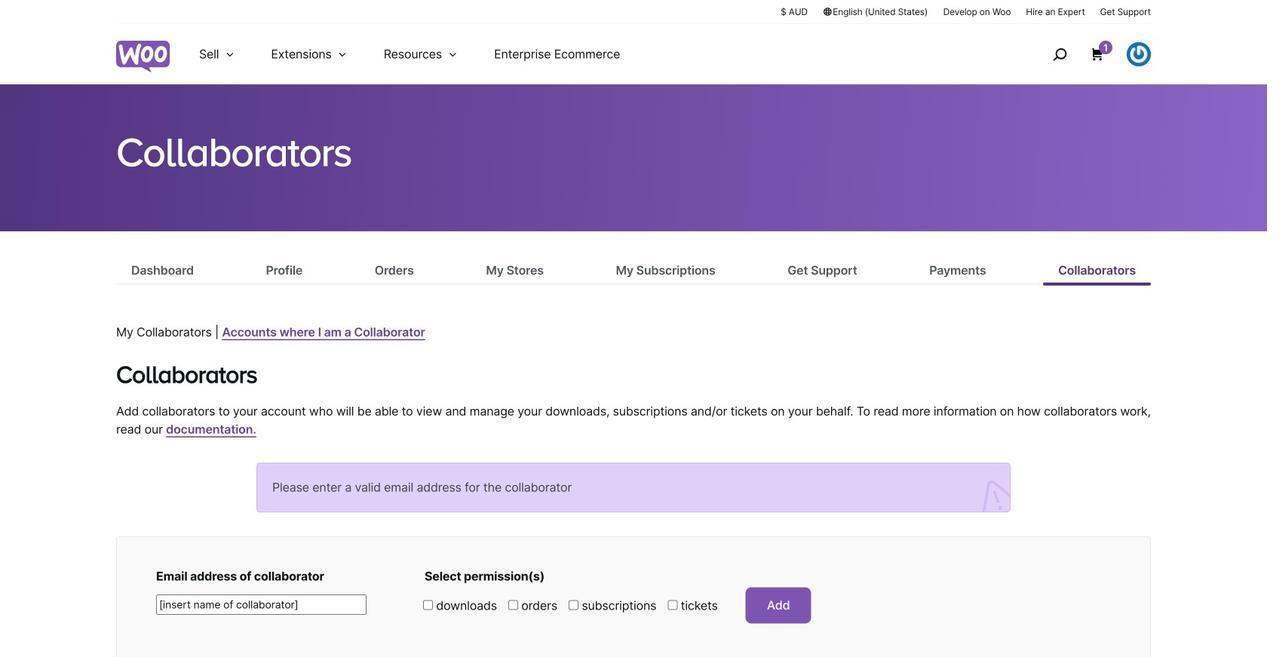 Task type: describe. For each thing, give the bounding box(es) containing it.
open account menu image
[[1127, 42, 1151, 66]]

service navigation menu element
[[1021, 30, 1151, 79]]



Task type: locate. For each thing, give the bounding box(es) containing it.
None checkbox
[[508, 601, 518, 611]]

None checkbox
[[423, 601, 433, 611], [569, 601, 579, 611], [668, 601, 678, 611], [423, 601, 433, 611], [569, 601, 579, 611], [668, 601, 678, 611]]

search image
[[1048, 42, 1072, 66]]



